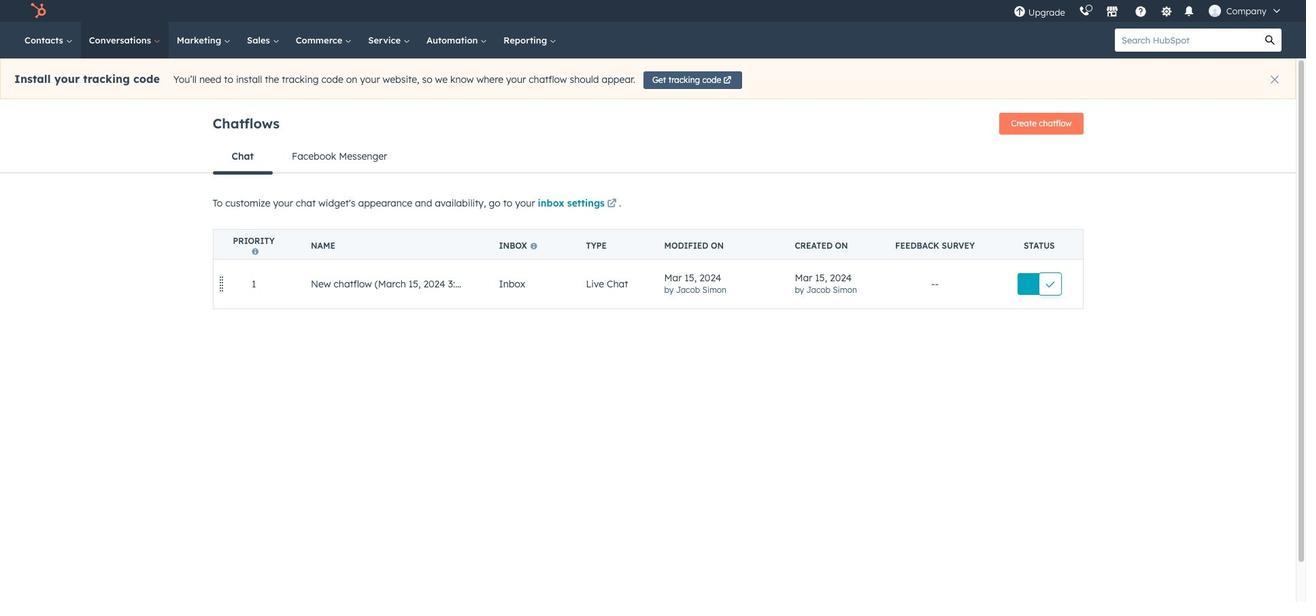Task type: describe. For each thing, give the bounding box(es) containing it.
close image
[[1271, 76, 1279, 84]]

Search HubSpot search field
[[1115, 29, 1259, 52]]



Task type: locate. For each thing, give the bounding box(es) containing it.
navigation
[[213, 140, 1083, 174]]

link opens in a new window image
[[607, 197, 617, 213]]

marketplaces image
[[1106, 6, 1118, 18]]

alert
[[0, 59, 1296, 99]]

link opens in a new window image
[[607, 199, 617, 210]]

banner
[[213, 109, 1083, 140]]

jacob simon image
[[1209, 5, 1221, 17]]

menu
[[1007, 0, 1290, 22]]



Task type: vqa. For each thing, say whether or not it's contained in the screenshot.
1st Link opens in a new window image from the bottom
yes



